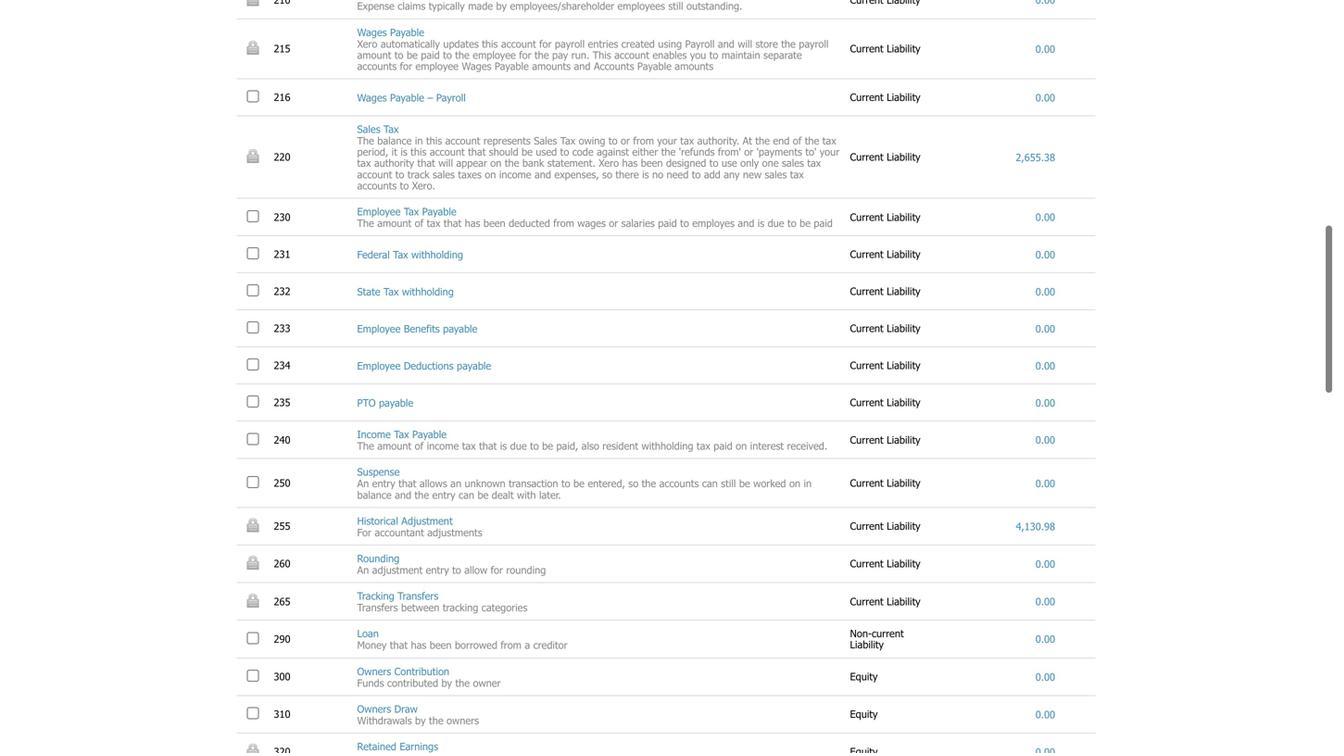 Task type: vqa. For each thing, say whether or not it's contained in the screenshot.


Task type: describe. For each thing, give the bounding box(es) containing it.
transaction
[[509, 477, 558, 490]]

current liability for 240
[[850, 434, 924, 446]]

liability for 216
[[887, 91, 921, 103]]

pay
[[552, 49, 568, 61]]

enables
[[653, 49, 687, 61]]

tracking transfers link
[[357, 590, 439, 602]]

dealt
[[492, 489, 514, 501]]

2 horizontal spatial or
[[744, 146, 754, 158]]

adjustment
[[372, 564, 423, 576]]

for inside rounding an adjustment entry to allow for rounding
[[491, 564, 503, 576]]

owners contribution link
[[357, 665, 450, 678]]

either
[[632, 146, 658, 158]]

liability for 230
[[887, 211, 921, 223]]

sales left to'
[[782, 157, 804, 169]]

from inside 'loan money that has been borrowed from a creditor'
[[501, 639, 522, 652]]

should
[[489, 146, 519, 158]]

and inside employee tax payable the amount of tax that has been deducted from wages or salaries paid to employes and is due to be paid
[[738, 217, 755, 229]]

will inside sales tax the balance in this account represents sales tax owing to or from your tax authority. at the end of the tax period, it is this account that should be used to code against either the 'refunds from' or 'payments to' your tax authority that will appear on the bank statement. xero has been designed to use only one sales tax account to track sales taxes on income and expenses, so there is no need to add any new sales tax accounts to xero.
[[439, 157, 453, 169]]

been inside sales tax the balance in this account represents sales tax owing to or from your tax authority. at the end of the tax period, it is this account that should be used to code against either the 'refunds from' or 'payments to' your tax authority that will appear on the bank statement. xero has been designed to use only one sales tax account to track sales taxes on income and expenses, so there is no need to add any new sales tax accounts to xero.
[[641, 157, 663, 169]]

tracking
[[443, 602, 479, 614]]

the right either
[[661, 146, 676, 158]]

authority.
[[698, 134, 740, 147]]

0.00 link for 290
[[1036, 633, 1056, 646]]

0.00 link for 265
[[1036, 596, 1056, 608]]

1 you cannot delete/archive system accounts. image from the top
[[247, 0, 259, 6]]

0.00 for 250
[[1036, 477, 1056, 490]]

is left no
[[642, 168, 649, 181]]

the inside owners contribution funds contributed by the owner
[[455, 677, 470, 689]]

and left this
[[574, 60, 591, 72]]

pto payable
[[357, 397, 413, 409]]

payable inside employee tax payable the amount of tax that has been deducted from wages or salaries paid to employes and is due to be paid
[[422, 205, 457, 218]]

payable inside "income tax payable the amount of income tax that is due to be paid, also resident withholding tax paid on interest received."
[[412, 428, 447, 441]]

1 horizontal spatial or
[[621, 134, 630, 147]]

employes
[[693, 217, 735, 229]]

in inside sales tax the balance in this account represents sales tax owing to or from your tax authority. at the end of the tax period, it is this account that should be used to code against either the 'refunds from' or 'payments to' your tax authority that will appear on the bank statement. xero has been designed to use only one sales tax account to track sales taxes on income and expenses, so there is no need to add any new sales tax accounts to xero.
[[415, 134, 423, 147]]

payable left –
[[390, 91, 424, 104]]

adjustment
[[402, 515, 453, 527]]

loan
[[357, 628, 379, 640]]

tax up designed
[[681, 134, 694, 147]]

0.00 for 300
[[1036, 671, 1056, 683]]

tax down 'payments at the top of page
[[790, 168, 804, 181]]

payable left the pay
[[495, 60, 529, 72]]

0.00 for 216
[[1036, 91, 1056, 104]]

store
[[756, 37, 778, 50]]

liability for 220
[[887, 151, 921, 163]]

adjustments
[[427, 526, 482, 539]]

of for income tax payable the amount of income tax that is due to be paid, also resident withholding tax paid on interest received.
[[415, 440, 424, 452]]

account down period,
[[357, 168, 392, 181]]

to left add
[[692, 168, 701, 181]]

on right appear
[[491, 157, 502, 169]]

2 amounts from the left
[[675, 60, 714, 72]]

entry up adjustment
[[432, 489, 456, 501]]

this for in
[[426, 134, 442, 147]]

account left the pay
[[501, 37, 536, 50]]

withdrawals
[[357, 714, 412, 727]]

be left dealt
[[478, 489, 489, 501]]

sales tax the balance in this account represents sales tax owing to or from your tax authority. at the end of the tax period, it is this account that should be used to code against either the 'refunds from' or 'payments to' your tax authority that will appear on the bank statement. xero has been designed to use only one sales tax account to track sales taxes on income and expenses, so there is no need to add any new sales tax accounts to xero.
[[357, 123, 840, 192]]

add
[[704, 168, 721, 181]]

tax for employee
[[404, 205, 419, 218]]

still
[[721, 477, 736, 490]]

worked
[[754, 477, 786, 490]]

categories
[[482, 602, 528, 614]]

paid down to'
[[814, 217, 833, 229]]

2,655.38
[[1016, 151, 1056, 163]]

current for 260
[[850, 558, 884, 570]]

the inside owners draw withdrawals by the owners
[[429, 714, 444, 727]]

from inside employee tax payable the amount of tax that has been deducted from wages or salaries paid to employes and is due to be paid
[[553, 217, 574, 229]]

non-current liability
[[850, 627, 904, 651]]

the right end
[[805, 134, 820, 147]]

260
[[274, 558, 294, 570]]

non-
[[850, 627, 872, 640]]

0 horizontal spatial payroll
[[436, 91, 466, 104]]

code
[[572, 146, 594, 158]]

you cannot delete/archive system accounts. image for 255
[[247, 519, 259, 533]]

transfers up loan
[[357, 602, 398, 614]]

0.00 link for 260
[[1036, 558, 1056, 570]]

employee for employee tax payable the amount of tax that has been deducted from wages or salaries paid to employes and is due to be paid
[[357, 205, 401, 218]]

statement.
[[548, 157, 596, 169]]

income inside "income tax payable the amount of income tax that is due to be paid, also resident withholding tax paid on interest received."
[[427, 440, 459, 452]]

to left xero.
[[400, 179, 409, 192]]

used
[[536, 146, 557, 158]]

so inside sales tax the balance in this account represents sales tax owing to or from your tax authority. at the end of the tax period, it is this account that should be used to code against either the 'refunds from' or 'payments to' your tax authority that will appear on the bank statement. xero has been designed to use only one sales tax account to track sales taxes on income and expenses, so there is no need to add any new sales tax accounts to xero.
[[602, 168, 613, 181]]

has inside sales tax the balance in this account represents sales tax owing to or from your tax authority. at the end of the tax period, it is this account that should be used to code against either the 'refunds from' or 'payments to' your tax authority that will appear on the bank statement. xero has been designed to use only one sales tax account to track sales taxes on income and expenses, so there is no need to add any new sales tax accounts to xero.
[[622, 157, 638, 169]]

the right automatically
[[455, 49, 470, 61]]

no
[[652, 168, 664, 181]]

you cannot delete/archive system accounts. image for 220
[[247, 149, 259, 163]]

received.
[[787, 440, 828, 452]]

liability for 234
[[887, 359, 921, 372]]

2,655.38 link
[[1016, 151, 1056, 163]]

owners contribution funds contributed by the owner
[[357, 665, 501, 689]]

employee deductions payable
[[357, 359, 491, 372]]

be inside "income tax payable the amount of income tax that is due to be paid, also resident withholding tax paid on interest received."
[[542, 440, 553, 452]]

salaries
[[622, 217, 655, 229]]

unknown
[[465, 477, 506, 490]]

the right 'store'
[[781, 37, 796, 50]]

235
[[274, 396, 294, 409]]

that up xero.
[[418, 157, 435, 169]]

0.00 link for 233
[[1036, 322, 1056, 335]]

current liability for 215
[[850, 42, 924, 55]]

240
[[274, 434, 294, 446]]

1 payroll from the left
[[555, 37, 585, 50]]

employee for employee deductions payable
[[357, 359, 401, 372]]

0.00 for 231
[[1036, 248, 1056, 261]]

tax for income
[[394, 428, 409, 441]]

current for 235
[[850, 396, 884, 409]]

tax for state
[[384, 285, 399, 298]]

there
[[616, 168, 639, 181]]

to down 'payments at the top of page
[[788, 217, 797, 229]]

amount inside wages payable xero automatically updates this account for payroll entries created using payroll and will store the payroll amount to be paid to the employee for the pay run. this account enables you to maintain separate accounts for employee wages payable amounts and accounts payable amounts
[[357, 49, 392, 61]]

accounts inside wages payable xero automatically updates this account for payroll entries created using payroll and will store the payroll amount to be paid to the employee for the pay run. this account enables you to maintain separate accounts for employee wages payable amounts and accounts payable amounts
[[357, 60, 397, 72]]

0.00 for 215
[[1036, 43, 1056, 55]]

to inside "income tax payable the amount of income tax that is due to be paid, also resident withholding tax paid on interest received."
[[530, 440, 539, 452]]

1 amounts from the left
[[532, 60, 571, 72]]

0.00 link for 216
[[1036, 91, 1056, 104]]

entered,
[[588, 477, 625, 490]]

current liability for 260
[[850, 558, 924, 570]]

transfers down adjustment
[[398, 590, 439, 602]]

4 you cannot delete/archive system accounts. image from the top
[[247, 744, 259, 753]]

that up the taxes
[[468, 146, 486, 158]]

contributed
[[387, 677, 438, 689]]

of inside sales tax the balance in this account represents sales tax owing to or from your tax authority. at the end of the tax period, it is this account that should be used to code against either the 'refunds from' or 'payments to' your tax authority that will appear on the bank statement. xero has been designed to use only one sales tax account to track sales taxes on income and expenses, so there is no need to add any new sales tax accounts to xero.
[[793, 134, 802, 147]]

current for 250
[[850, 477, 884, 489]]

maintain
[[722, 49, 761, 61]]

tax right 'payments at the top of page
[[808, 157, 821, 169]]

state tax withholding link
[[357, 285, 454, 298]]

the for income
[[357, 440, 374, 452]]

payable for employee deductions payable
[[457, 359, 491, 372]]

you cannot delete/archive system accounts. image for 260
[[247, 556, 259, 570]]

withholding for federal tax withholding
[[411, 248, 463, 261]]

255
[[274, 520, 294, 533]]

so inside suspense an entry that allows an unknown transaction to be entered, so the accounts can still be worked on in balance and the entry can be dealt with later.
[[629, 477, 639, 490]]

withholding for state tax withholding
[[402, 285, 454, 298]]

balance inside suspense an entry that allows an unknown transaction to be entered, so the accounts can still be worked on in balance and the entry can be dealt with later.
[[357, 489, 392, 501]]

represents
[[484, 134, 531, 147]]

end
[[773, 134, 790, 147]]

accounts inside sales tax the balance in this account represents sales tax owing to or from your tax authority. at the end of the tax period, it is this account that should be used to code against either the 'refunds from' or 'payments to' your tax authority that will appear on the bank statement. xero has been designed to use only one sales tax account to track sales taxes on income and expenses, so there is no need to add any new sales tax accounts to xero.
[[357, 179, 397, 192]]

the for employee
[[357, 217, 374, 229]]

be right the still
[[739, 477, 750, 490]]

in inside suspense an entry that allows an unknown transaction to be entered, so the accounts can still be worked on in balance and the entry can be dealt with later.
[[804, 477, 812, 490]]

current
[[872, 627, 904, 640]]

to left code at the left of the page
[[560, 146, 569, 158]]

need
[[667, 168, 689, 181]]

account up the taxes
[[430, 146, 465, 158]]

owners draw link
[[357, 703, 418, 715]]

payable down using
[[638, 60, 672, 72]]

bank
[[523, 157, 544, 169]]

been inside employee tax payable the amount of tax that has been deducted from wages or salaries paid to employes and is due to be paid
[[484, 217, 506, 229]]

be left entered,
[[574, 477, 585, 490]]

and inside sales tax the balance in this account represents sales tax owing to or from your tax authority. at the end of the tax period, it is this account that should be used to code against either the 'refunds from' or 'payments to' your tax authority that will appear on the bank statement. xero has been designed to use only one sales tax account to track sales taxes on income and expenses, so there is no need to add any new sales tax accounts to xero.
[[535, 168, 551, 181]]

one
[[762, 157, 779, 169]]

sales down 'payments at the top of page
[[765, 168, 787, 181]]

0 horizontal spatial can
[[459, 489, 475, 501]]

payable for employee benefits payable
[[443, 322, 478, 335]]

is inside employee tax payable the amount of tax that has been deducted from wages or salaries paid to employes and is due to be paid
[[758, 217, 765, 229]]

2 vertical spatial payable
[[379, 397, 413, 409]]

that inside employee tax payable the amount of tax that has been deducted from wages or salaries paid to employes and is due to be paid
[[444, 217, 462, 229]]

0.00 link for 250
[[1036, 477, 1056, 490]]

an for suspense
[[357, 477, 369, 490]]

current for 265
[[850, 595, 884, 608]]

new
[[743, 168, 762, 181]]

tax left interest
[[697, 440, 711, 452]]

owners
[[447, 714, 479, 727]]

current liability for 233
[[850, 322, 924, 335]]

owners draw withdrawals by the owners
[[357, 703, 479, 727]]

to down the wages payable link at the left of the page
[[395, 49, 404, 61]]

0 horizontal spatial your
[[657, 134, 677, 147]]

federal tax withholding
[[357, 248, 463, 261]]

contribution
[[395, 665, 450, 678]]

to right automatically
[[443, 49, 452, 61]]

4,130.98 link
[[1016, 520, 1056, 533]]

suspense
[[357, 466, 400, 478]]

updates
[[443, 37, 479, 50]]

earnings
[[400, 740, 438, 753]]

that inside suspense an entry that allows an unknown transaction to be entered, so the accounts can still be worked on in balance and the entry can be dealt with later.
[[399, 477, 417, 490]]

current for 231
[[850, 248, 884, 260]]

will inside wages payable xero automatically updates this account for payroll entries created using payroll and will store the payroll amount to be paid to the employee for the pay run. this account enables you to maintain separate accounts for employee wages payable amounts and accounts payable amounts
[[738, 37, 753, 50]]

0 horizontal spatial sales
[[357, 123, 381, 135]]

the left the pay
[[535, 49, 549, 61]]

0.00 link for 300
[[1036, 671, 1056, 683]]

suspense link
[[357, 466, 400, 478]]

current for 232
[[850, 285, 884, 298]]

income
[[357, 428, 391, 441]]

current for 215
[[850, 42, 884, 55]]

loan link
[[357, 628, 379, 640]]

liability for 215
[[887, 42, 921, 55]]

the up adjustment
[[415, 489, 429, 501]]

0.00 for 234
[[1036, 359, 1056, 372]]

230
[[274, 211, 294, 223]]

sales right the track
[[433, 168, 455, 181]]

'refunds
[[679, 146, 715, 158]]

current liability for 255
[[850, 520, 924, 533]]

rounding link
[[357, 552, 400, 565]]

231
[[274, 248, 294, 260]]

1 horizontal spatial your
[[820, 146, 840, 158]]

equity for withdrawals by the owners
[[850, 708, 881, 721]]

employee for employee benefits payable
[[357, 322, 401, 335]]

payroll inside wages payable xero automatically updates this account for payroll entries created using payroll and will store the payroll amount to be paid to the employee for the pay run. this account enables you to maintain separate accounts for employee wages payable amounts and accounts payable amounts
[[685, 37, 715, 50]]

separate
[[764, 49, 802, 61]]

tax up statement.
[[560, 134, 576, 147]]

the right at
[[756, 134, 770, 147]]

current for 216
[[850, 91, 884, 103]]

tax up 'unknown' at the left
[[462, 440, 476, 452]]

on right the taxes
[[485, 168, 496, 181]]

to inside rounding an adjustment entry to allow for rounding
[[452, 564, 461, 576]]

on inside suspense an entry that allows an unknown transaction to be entered, so the accounts can still be worked on in balance and the entry can be dealt with later.
[[790, 477, 801, 490]]

0.00 link for 234
[[1036, 359, 1056, 372]]

or inside employee tax payable the amount of tax that has been deducted from wages or salaries paid to employes and is due to be paid
[[609, 217, 618, 229]]

290
[[274, 633, 294, 645]]

you
[[690, 49, 706, 61]]

to left the track
[[395, 168, 404, 181]]

to left the use
[[710, 157, 719, 169]]

employee benefits payable
[[357, 322, 478, 335]]

sales tax link
[[357, 123, 399, 135]]

wages for payroll
[[357, 91, 387, 104]]

designed
[[666, 157, 707, 169]]

liability for 233
[[887, 322, 921, 335]]

is inside "income tax payable the amount of income tax that is due to be paid, also resident withholding tax paid on interest received."
[[500, 440, 507, 452]]

authority
[[374, 157, 414, 169]]

retained earnings
[[357, 740, 438, 753]]



Task type: locate. For each thing, give the bounding box(es) containing it.
historical adjustment link
[[357, 515, 453, 527]]

from left a on the bottom left
[[501, 639, 522, 652]]

entry up historical
[[372, 477, 395, 490]]

6 0.00 link from the top
[[1036, 322, 1056, 335]]

1 vertical spatial xero
[[599, 157, 619, 169]]

been inside 'loan money that has been borrowed from a creditor'
[[430, 639, 452, 652]]

9 current liability from the top
[[850, 396, 924, 409]]

income up allows
[[427, 440, 459, 452]]

1 horizontal spatial so
[[629, 477, 639, 490]]

1 vertical spatial accounts
[[357, 179, 397, 192]]

7 0.00 link from the top
[[1036, 359, 1056, 372]]

xero inside sales tax the balance in this account represents sales tax owing to or from your tax authority. at the end of the tax period, it is this account that should be used to code against either the 'refunds from' or 'payments to' your tax authority that will appear on the bank statement. xero has been designed to use only one sales tax account to track sales taxes on income and expenses, so there is no need to add any new sales tax accounts to xero.
[[599, 157, 619, 169]]

been left 'deducted'
[[484, 217, 506, 229]]

liability for 231
[[887, 248, 921, 260]]

8 0.00 link from the top
[[1036, 397, 1056, 409]]

withholding up benefits
[[402, 285, 454, 298]]

0 horizontal spatial xero
[[357, 37, 377, 50]]

0.00 link for 232
[[1036, 285, 1056, 298]]

liability for 260
[[887, 558, 921, 570]]

accounts
[[594, 60, 634, 72]]

wages
[[578, 217, 606, 229]]

creditor
[[533, 639, 568, 652]]

8 0.00 from the top
[[1036, 397, 1056, 409]]

employee up pto payable
[[357, 359, 401, 372]]

entry inside rounding an adjustment entry to allow for rounding
[[426, 564, 449, 576]]

1 horizontal spatial from
[[553, 217, 574, 229]]

owners for funds
[[357, 665, 391, 678]]

by inside owners contribution funds contributed by the owner
[[442, 677, 452, 689]]

2 vertical spatial you cannot delete/archive system accounts. image
[[247, 149, 259, 163]]

paid right salaries
[[658, 217, 677, 229]]

6 current from the top
[[850, 285, 884, 298]]

payroll
[[685, 37, 715, 50], [436, 91, 466, 104]]

is right it
[[401, 146, 408, 158]]

of inside "income tax payable the amount of income tax that is due to be paid, also resident withholding tax paid on interest received."
[[415, 440, 424, 452]]

to left employes on the right
[[680, 217, 689, 229]]

tax down xero.
[[404, 205, 419, 218]]

payable right pto
[[379, 397, 413, 409]]

1 horizontal spatial employee
[[473, 49, 516, 61]]

and right you at top right
[[718, 37, 735, 50]]

8 current from the top
[[850, 359, 884, 372]]

has inside 'loan money that has been borrowed from a creditor'
[[411, 639, 427, 652]]

loan money that has been borrowed from a creditor
[[357, 628, 568, 652]]

tax right to'
[[823, 134, 837, 147]]

wages payable link
[[357, 26, 424, 38]]

be inside sales tax the balance in this account represents sales tax owing to or from your tax authority. at the end of the tax period, it is this account that should be used to code against either the 'refunds from' or 'payments to' your tax authority that will appear on the bank statement. xero has been designed to use only one sales tax account to track sales taxes on income and expenses, so there is no need to add any new sales tax accounts to xero.
[[522, 146, 533, 158]]

13 current liability from the top
[[850, 558, 924, 570]]

employee tax payable link
[[357, 205, 457, 218]]

1 vertical spatial an
[[357, 564, 369, 576]]

so left the there
[[602, 168, 613, 181]]

1 vertical spatial owners
[[357, 703, 391, 715]]

the up "federal"
[[357, 217, 374, 229]]

liability for 255
[[887, 520, 921, 533]]

1 employee from the top
[[357, 205, 401, 218]]

owners inside owners draw withdrawals by the owners
[[357, 703, 391, 715]]

or left either
[[621, 134, 630, 147]]

payable up allows
[[412, 428, 447, 441]]

2 current from the top
[[850, 91, 884, 103]]

historical
[[357, 515, 398, 527]]

equity for funds contributed by the owner
[[850, 671, 881, 683]]

liability inside non-current liability
[[850, 638, 884, 651]]

1 horizontal spatial been
[[484, 217, 506, 229]]

tax for federal
[[393, 248, 408, 261]]

owners down money
[[357, 665, 391, 678]]

created
[[622, 37, 655, 50]]

3 0.00 link from the top
[[1036, 211, 1056, 223]]

current for 220
[[850, 151, 884, 163]]

tax left authority
[[357, 157, 371, 169]]

tax right state
[[384, 285, 399, 298]]

to right later.
[[562, 477, 571, 490]]

1 horizontal spatial has
[[465, 217, 480, 229]]

so
[[602, 168, 613, 181], [629, 477, 639, 490]]

0 vertical spatial balance
[[377, 134, 412, 147]]

can right allows
[[459, 489, 475, 501]]

1 vertical spatial payable
[[457, 359, 491, 372]]

0 vertical spatial equity
[[850, 671, 881, 683]]

the right entered,
[[642, 477, 656, 490]]

0.00 for 232
[[1036, 285, 1056, 298]]

or
[[621, 134, 630, 147], [744, 146, 754, 158], [609, 217, 618, 229]]

to left paid,
[[530, 440, 539, 452]]

0 horizontal spatial or
[[609, 217, 618, 229]]

accounts inside suspense an entry that allows an unknown transaction to be entered, so the accounts can still be worked on in balance and the entry can be dealt with later.
[[660, 477, 699, 490]]

current for 230
[[850, 211, 884, 223]]

1 vertical spatial equity
[[850, 708, 881, 721]]

this
[[593, 49, 611, 61]]

draw
[[395, 703, 418, 715]]

0 horizontal spatial due
[[510, 440, 527, 452]]

13 current from the top
[[850, 558, 884, 570]]

1 vertical spatial been
[[484, 217, 506, 229]]

amount inside employee tax payable the amount of tax that has been deducted from wages or salaries paid to employes and is due to be paid
[[377, 217, 412, 229]]

paid up the still
[[714, 440, 733, 452]]

1 current liability from the top
[[850, 42, 924, 55]]

the inside "income tax payable the amount of income tax that is due to be paid, also resident withholding tax paid on interest received."
[[357, 440, 374, 452]]

0 vertical spatial will
[[738, 37, 753, 50]]

2 vertical spatial wages
[[357, 91, 387, 104]]

withholding
[[411, 248, 463, 261], [402, 285, 454, 298], [642, 440, 694, 452]]

has inside employee tax payable the amount of tax that has been deducted from wages or salaries paid to employes and is due to be paid
[[465, 217, 480, 229]]

0 vertical spatial from
[[633, 134, 654, 147]]

3 you cannot delete/archive system accounts. image from the top
[[247, 594, 259, 608]]

14 0.00 from the top
[[1036, 671, 1056, 683]]

2 vertical spatial the
[[357, 440, 374, 452]]

a
[[525, 639, 530, 652]]

2 0.00 link from the top
[[1036, 91, 1056, 104]]

4 current from the top
[[850, 211, 884, 223]]

at
[[743, 134, 752, 147]]

0.00 link for 230
[[1036, 211, 1056, 223]]

0 horizontal spatial so
[[602, 168, 613, 181]]

the up suspense link
[[357, 440, 374, 452]]

current liability for 232
[[850, 285, 924, 298]]

due inside employee tax payable the amount of tax that has been deducted from wages or salaries paid to employes and is due to be paid
[[768, 217, 785, 229]]

allow
[[464, 564, 488, 576]]

on left interest
[[736, 440, 747, 452]]

be inside employee tax payable the amount of tax that has been deducted from wages or salaries paid to employes and is due to be paid
[[800, 217, 811, 229]]

this inside wages payable xero automatically updates this account for payroll entries created using payroll and will store the payroll amount to be paid to the employee for the pay run. this account enables you to maintain separate accounts for employee wages payable amounts and accounts payable amounts
[[482, 37, 498, 50]]

wages for automatically
[[357, 26, 387, 38]]

5 current from the top
[[850, 248, 884, 260]]

be down the wages payable link at the left of the page
[[407, 49, 418, 61]]

2 an from the top
[[357, 564, 369, 576]]

balance down suspense
[[357, 489, 392, 501]]

and up historical adjustment link
[[395, 489, 412, 501]]

0 vertical spatial the
[[357, 134, 374, 147]]

4 current liability from the top
[[850, 211, 924, 223]]

12 0.00 link from the top
[[1036, 596, 1056, 608]]

payable left updates
[[390, 26, 424, 38]]

310
[[274, 708, 294, 721]]

0.00 link for 240
[[1036, 434, 1056, 446]]

10 current liability from the top
[[850, 434, 924, 446]]

3 current from the top
[[850, 151, 884, 163]]

2 vertical spatial of
[[415, 440, 424, 452]]

you cannot delete/archive system accounts. image
[[247, 519, 259, 533], [247, 556, 259, 570], [247, 594, 259, 608], [247, 744, 259, 753]]

0.00 for 265
[[1036, 596, 1056, 608]]

1 horizontal spatial income
[[499, 168, 532, 181]]

on inside "income tax payable the amount of income tax that is due to be paid, also resident withholding tax paid on interest received."
[[736, 440, 747, 452]]

of inside employee tax payable the amount of tax that has been deducted from wages or salaries paid to employes and is due to be paid
[[415, 217, 424, 229]]

1 owners from the top
[[357, 665, 391, 678]]

current liability for 231
[[850, 248, 924, 260]]

payable right benefits
[[443, 322, 478, 335]]

14 0.00 link from the top
[[1036, 671, 1056, 683]]

1 vertical spatial balance
[[357, 489, 392, 501]]

3 current liability from the top
[[850, 151, 924, 163]]

only
[[741, 157, 759, 169]]

0 vertical spatial amount
[[357, 49, 392, 61]]

current liability for 250
[[850, 477, 924, 489]]

period,
[[357, 146, 389, 158]]

to inside suspense an entry that allows an unknown transaction to be entered, so the accounts can still be worked on in balance and the entry can be dealt with later.
[[562, 477, 571, 490]]

1 vertical spatial employee
[[357, 322, 401, 335]]

tax inside "income tax payable the amount of income tax that is due to be paid, also resident withholding tax paid on interest received."
[[394, 428, 409, 441]]

1 0.00 from the top
[[1036, 43, 1056, 55]]

6 current liability from the top
[[850, 285, 924, 298]]

the left bank
[[505, 157, 519, 169]]

220
[[274, 151, 294, 163]]

0 vertical spatial payable
[[443, 322, 478, 335]]

0 horizontal spatial been
[[430, 639, 452, 652]]

14 current from the top
[[850, 595, 884, 608]]

payable down xero.
[[422, 205, 457, 218]]

2 vertical spatial withholding
[[642, 440, 694, 452]]

tax down xero.
[[427, 217, 441, 229]]

an inside suspense an entry that allows an unknown transaction to be entered, so the accounts can still be worked on in balance and the entry can be dealt with later.
[[357, 477, 369, 490]]

so right entered,
[[629, 477, 639, 490]]

current liability for 265
[[850, 595, 924, 608]]

1 vertical spatial has
[[465, 217, 480, 229]]

sales
[[357, 123, 381, 135], [534, 134, 557, 147]]

0 horizontal spatial in
[[415, 134, 423, 147]]

1 horizontal spatial by
[[442, 677, 452, 689]]

0.00 for 230
[[1036, 211, 1056, 223]]

0 horizontal spatial from
[[501, 639, 522, 652]]

the left it
[[357, 134, 374, 147]]

265
[[274, 595, 294, 608]]

0 vertical spatial payroll
[[685, 37, 715, 50]]

1 the from the top
[[357, 134, 374, 147]]

1 vertical spatial amount
[[377, 217, 412, 229]]

of right end
[[793, 134, 802, 147]]

employee deductions payable link
[[357, 359, 491, 372]]

liability for 235
[[887, 396, 921, 409]]

rounding
[[357, 552, 400, 565]]

11 0.00 from the top
[[1036, 558, 1056, 570]]

payroll
[[555, 37, 585, 50], [799, 37, 829, 50]]

entry
[[372, 477, 395, 490], [432, 489, 456, 501], [426, 564, 449, 576]]

0 horizontal spatial amounts
[[532, 60, 571, 72]]

4 0.00 link from the top
[[1036, 248, 1056, 261]]

1 horizontal spatial xero
[[599, 157, 619, 169]]

5 current liability from the top
[[850, 248, 924, 260]]

232
[[274, 285, 294, 298]]

5 0.00 link from the top
[[1036, 285, 1056, 298]]

0.00 for 260
[[1036, 558, 1056, 570]]

liability for 250
[[887, 477, 921, 489]]

owners inside owners contribution funds contributed by the owner
[[357, 665, 391, 678]]

0 vertical spatial of
[[793, 134, 802, 147]]

employee inside employee tax payable the amount of tax that has been deducted from wages or salaries paid to employes and is due to be paid
[[357, 205, 401, 218]]

account up appear
[[445, 134, 480, 147]]

0 vertical spatial income
[[499, 168, 532, 181]]

0 vertical spatial in
[[415, 134, 423, 147]]

3 the from the top
[[357, 440, 374, 452]]

withholding inside "income tax payable the amount of income tax that is due to be paid, also resident withholding tax paid on interest received."
[[642, 440, 694, 452]]

by up the earnings
[[415, 714, 426, 727]]

current liability for 220
[[850, 151, 924, 163]]

of up federal tax withholding in the top left of the page
[[415, 217, 424, 229]]

1 horizontal spatial can
[[702, 477, 718, 490]]

3 you cannot delete/archive system accounts. image from the top
[[247, 149, 259, 163]]

tax right income
[[394, 428, 409, 441]]

this
[[482, 37, 498, 50], [426, 134, 442, 147], [411, 146, 427, 158]]

to'
[[806, 146, 817, 158]]

0 vertical spatial been
[[641, 157, 663, 169]]

to right you at top right
[[710, 49, 719, 61]]

1 you cannot delete/archive system accounts. image from the top
[[247, 519, 259, 533]]

your
[[657, 134, 677, 147], [820, 146, 840, 158]]

in down received.
[[804, 477, 812, 490]]

paid,
[[556, 440, 579, 452]]

amount inside "income tax payable the amount of income tax that is due to be paid, also resident withholding tax paid on interest received."
[[377, 440, 412, 452]]

1 an from the top
[[357, 477, 369, 490]]

7 0.00 from the top
[[1036, 359, 1056, 372]]

10 current from the top
[[850, 434, 884, 446]]

15 0.00 from the top
[[1036, 708, 1056, 721]]

employee up "federal"
[[357, 205, 401, 218]]

0 vertical spatial you cannot delete/archive system accounts. image
[[247, 0, 259, 6]]

you cannot delete/archive system accounts. image for 215
[[247, 41, 259, 55]]

or right wages
[[609, 217, 618, 229]]

2 employee from the top
[[357, 322, 401, 335]]

3 employee from the top
[[357, 359, 401, 372]]

wages payable – payroll
[[357, 91, 466, 104]]

0 horizontal spatial employee
[[416, 60, 459, 72]]

0 horizontal spatial by
[[415, 714, 426, 727]]

0 vertical spatial an
[[357, 477, 369, 490]]

balance inside sales tax the balance in this account represents sales tax owing to or from your tax authority. at the end of the tax period, it is this account that should be used to code against either the 'refunds from' or 'payments to' your tax authority that will appear on the bank statement. xero has been designed to use only one sales tax account to track sales taxes on income and expenses, so there is no need to add any new sales tax accounts to xero.
[[377, 134, 412, 147]]

12 0.00 from the top
[[1036, 596, 1056, 608]]

5 0.00 from the top
[[1036, 285, 1056, 298]]

2 vertical spatial accounts
[[660, 477, 699, 490]]

1 vertical spatial from
[[553, 217, 574, 229]]

2 vertical spatial amount
[[377, 440, 412, 452]]

paid inside "income tax payable the amount of income tax that is due to be paid, also resident withholding tax paid on interest received."
[[714, 440, 733, 452]]

1 equity from the top
[[850, 671, 881, 683]]

0.00 for 240
[[1036, 434, 1056, 446]]

of up allows
[[415, 440, 424, 452]]

that down the taxes
[[444, 217, 462, 229]]

xero.
[[412, 179, 435, 192]]

current liability for 235
[[850, 396, 924, 409]]

10 0.00 from the top
[[1036, 477, 1056, 490]]

sales
[[782, 157, 804, 169], [433, 168, 455, 181], [765, 168, 787, 181]]

1 vertical spatial payroll
[[436, 91, 466, 104]]

resident
[[603, 440, 639, 452]]

1 horizontal spatial due
[[768, 217, 785, 229]]

0 vertical spatial owners
[[357, 665, 391, 678]]

federal
[[357, 248, 390, 261]]

tax right "federal"
[[393, 248, 408, 261]]

1 vertical spatial in
[[804, 477, 812, 490]]

1 vertical spatial withholding
[[402, 285, 454, 298]]

to
[[395, 49, 404, 61], [443, 49, 452, 61], [710, 49, 719, 61], [609, 134, 618, 147], [560, 146, 569, 158], [710, 157, 719, 169], [395, 168, 404, 181], [692, 168, 701, 181], [400, 179, 409, 192], [680, 217, 689, 229], [788, 217, 797, 229], [530, 440, 539, 452], [562, 477, 571, 490], [452, 564, 461, 576]]

that inside 'loan money that has been borrowed from a creditor'
[[390, 639, 408, 652]]

balance up authority
[[377, 134, 412, 147]]

0.00 link
[[1036, 43, 1056, 55], [1036, 91, 1056, 104], [1036, 211, 1056, 223], [1036, 248, 1056, 261], [1036, 285, 1056, 298], [1036, 322, 1056, 335], [1036, 359, 1056, 372], [1036, 397, 1056, 409], [1036, 434, 1056, 446], [1036, 477, 1056, 490], [1036, 558, 1056, 570], [1036, 596, 1056, 608], [1036, 633, 1056, 646], [1036, 671, 1056, 683], [1036, 708, 1056, 721]]

0 vertical spatial so
[[602, 168, 613, 181]]

due inside "income tax payable the amount of income tax that is due to be paid, also resident withholding tax paid on interest received."
[[510, 440, 527, 452]]

xero inside wages payable xero automatically updates this account for payroll entries created using payroll and will store the payroll amount to be paid to the employee for the pay run. this account enables you to maintain separate accounts for employee wages payable amounts and accounts payable amounts
[[357, 37, 377, 50]]

1 vertical spatial you cannot delete/archive system accounts. image
[[247, 41, 259, 55]]

10 0.00 link from the top
[[1036, 477, 1056, 490]]

for
[[540, 37, 552, 50], [519, 49, 532, 61], [400, 60, 412, 72], [491, 564, 503, 576]]

income tax payable link
[[357, 428, 447, 441]]

14 current liability from the top
[[850, 595, 924, 608]]

liability for 265
[[887, 595, 921, 608]]

is right employes on the right
[[758, 217, 765, 229]]

234
[[274, 359, 294, 372]]

xero down "owing"
[[599, 157, 619, 169]]

to right "owing"
[[609, 134, 618, 147]]

11 current from the top
[[850, 477, 884, 489]]

2 0.00 from the top
[[1036, 91, 1056, 104]]

current for 234
[[850, 359, 884, 372]]

that inside "income tax payable the amount of income tax that is due to be paid, also resident withholding tax paid on interest received."
[[479, 440, 497, 452]]

employee left the pay
[[473, 49, 516, 61]]

your right to'
[[820, 146, 840, 158]]

current liability for 216
[[850, 91, 924, 103]]

None checkbox
[[247, 90, 259, 102], [247, 285, 259, 297], [247, 322, 259, 334], [247, 359, 259, 371], [247, 433, 259, 445], [247, 476, 259, 488], [247, 632, 259, 644], [247, 670, 259, 682], [247, 708, 259, 720], [247, 90, 259, 102], [247, 285, 259, 297], [247, 322, 259, 334], [247, 359, 259, 371], [247, 433, 259, 445], [247, 476, 259, 488], [247, 632, 259, 644], [247, 670, 259, 682], [247, 708, 259, 720]]

amount up suspense link
[[377, 440, 412, 452]]

taxes
[[458, 168, 482, 181]]

2 current liability from the top
[[850, 91, 924, 103]]

1 vertical spatial of
[[415, 217, 424, 229]]

account
[[501, 37, 536, 50], [615, 49, 650, 61], [445, 134, 480, 147], [430, 146, 465, 158], [357, 168, 392, 181]]

employee
[[357, 205, 401, 218], [357, 322, 401, 335], [357, 359, 401, 372]]

None checkbox
[[247, 210, 259, 222], [247, 247, 259, 260], [247, 396, 259, 408], [247, 210, 259, 222], [247, 247, 259, 260], [247, 396, 259, 408]]

0.00 link for 235
[[1036, 397, 1056, 409]]

2 you cannot delete/archive system accounts. image from the top
[[247, 556, 259, 570]]

wages up "wages payable – payroll" "link"
[[357, 26, 387, 38]]

wages payable – payroll link
[[357, 91, 466, 104]]

11 0.00 link from the top
[[1036, 558, 1056, 570]]

0.00 link for 215
[[1036, 43, 1056, 55]]

2 horizontal spatial from
[[633, 134, 654, 147]]

tax up it
[[384, 123, 399, 135]]

payroll left entries
[[555, 37, 585, 50]]

0 vertical spatial employee
[[357, 205, 401, 218]]

13 0.00 from the top
[[1036, 633, 1056, 646]]

sales up bank
[[534, 134, 557, 147]]

1 vertical spatial due
[[510, 440, 527, 452]]

amounts down using
[[675, 60, 714, 72]]

has
[[622, 157, 638, 169], [465, 217, 480, 229], [411, 639, 427, 652]]

state
[[357, 285, 380, 298]]

and inside suspense an entry that allows an unknown transaction to be entered, so the accounts can still be worked on in balance and the entry can be dealt with later.
[[395, 489, 412, 501]]

amounts left run.
[[532, 60, 571, 72]]

due down one
[[768, 217, 785, 229]]

current for 255
[[850, 520, 884, 533]]

9 0.00 from the top
[[1036, 434, 1056, 446]]

1 0.00 link from the top
[[1036, 43, 1056, 55]]

0 vertical spatial accounts
[[357, 60, 397, 72]]

current liability for 234
[[850, 359, 924, 372]]

tax inside employee tax payable the amount of tax that has been deducted from wages or salaries paid to employes and is due to be paid
[[427, 217, 441, 229]]

current for 240
[[850, 434, 884, 446]]

an up historical
[[357, 477, 369, 490]]

6 0.00 from the top
[[1036, 322, 1056, 335]]

9 0.00 link from the top
[[1036, 434, 1056, 446]]

1 vertical spatial so
[[629, 477, 639, 490]]

be inside wages payable xero automatically updates this account for payroll entries created using payroll and will store the payroll amount to be paid to the employee for the pay run. this account enables you to maintain separate accounts for employee wages payable amounts and accounts payable amounts
[[407, 49, 418, 61]]

from right against
[[633, 134, 654, 147]]

'payments
[[757, 146, 802, 158]]

1 vertical spatial income
[[427, 440, 459, 452]]

due
[[768, 217, 785, 229], [510, 440, 527, 452]]

your up designed
[[657, 134, 677, 147]]

1 horizontal spatial payroll
[[685, 37, 715, 50]]

be left used
[[522, 146, 533, 158]]

1 vertical spatial will
[[439, 157, 453, 169]]

0.00 for 235
[[1036, 397, 1056, 409]]

of for employee tax payable the amount of tax that has been deducted from wages or salaries paid to employes and is due to be paid
[[415, 217, 424, 229]]

that
[[468, 146, 486, 158], [418, 157, 435, 169], [444, 217, 462, 229], [479, 440, 497, 452], [399, 477, 417, 490], [390, 639, 408, 652]]

money
[[357, 639, 387, 652]]

amount for employee
[[377, 217, 412, 229]]

2 vertical spatial has
[[411, 639, 427, 652]]

0 vertical spatial has
[[622, 157, 638, 169]]

0 vertical spatial wages
[[357, 26, 387, 38]]

0.00 for 233
[[1036, 322, 1056, 335]]

due up transaction
[[510, 440, 527, 452]]

2 owners from the top
[[357, 703, 391, 715]]

2 the from the top
[[357, 217, 374, 229]]

you cannot delete/archive system accounts. image
[[247, 0, 259, 6], [247, 41, 259, 55], [247, 149, 259, 163]]

1 current from the top
[[850, 42, 884, 55]]

current for 233
[[850, 322, 884, 335]]

1 horizontal spatial amounts
[[675, 60, 714, 72]]

2 you cannot delete/archive system accounts. image from the top
[[247, 41, 259, 55]]

that up 'unknown' at the left
[[479, 440, 497, 452]]

1 horizontal spatial in
[[804, 477, 812, 490]]

7 current liability from the top
[[850, 322, 924, 335]]

12 current liability from the top
[[850, 520, 924, 533]]

from inside sales tax the balance in this account represents sales tax owing to or from your tax authority. at the end of the tax period, it is this account that should be used to code against either the 'refunds from' or 'payments to' your tax authority that will appear on the bank statement. xero has been designed to use only one sales tax account to track sales taxes on income and expenses, so there is no need to add any new sales tax accounts to xero.
[[633, 134, 654, 147]]

0.00 for 290
[[1036, 633, 1056, 646]]

0 vertical spatial by
[[442, 677, 452, 689]]

0 horizontal spatial income
[[427, 440, 459, 452]]

9 current from the top
[[850, 396, 884, 409]]

payroll right using
[[685, 37, 715, 50]]

liability for 232
[[887, 285, 921, 298]]

an inside rounding an adjustment entry to allow for rounding
[[357, 564, 369, 576]]

owing
[[579, 134, 606, 147]]

4 0.00 from the top
[[1036, 248, 1056, 261]]

15 0.00 link from the top
[[1036, 708, 1056, 721]]

employee benefits payable link
[[357, 322, 478, 335]]

0 horizontal spatial has
[[411, 639, 427, 652]]

automatically
[[381, 37, 440, 50]]

amount for income
[[377, 440, 412, 452]]

0 horizontal spatial will
[[439, 157, 453, 169]]

an
[[451, 477, 462, 490]]

and down used
[[535, 168, 551, 181]]

an for rounding
[[357, 564, 369, 576]]

the inside sales tax the balance in this account represents sales tax owing to or from your tax authority. at the end of the tax period, it is this account that should be used to code against either the 'refunds from' or 'payments to' your tax authority that will appear on the bank statement. xero has been designed to use only one sales tax account to track sales taxes on income and expenses, so there is no need to add any new sales tax accounts to xero.
[[357, 134, 374, 147]]

rounding an adjustment entry to allow for rounding
[[357, 552, 546, 576]]

tax inside employee tax payable the amount of tax that has been deducted from wages or salaries paid to employes and is due to be paid
[[404, 205, 419, 218]]

1 vertical spatial wages
[[462, 60, 492, 72]]

1 vertical spatial by
[[415, 714, 426, 727]]

account right this
[[615, 49, 650, 61]]

on right worked
[[790, 477, 801, 490]]

the left owner
[[455, 677, 470, 689]]

1 vertical spatial the
[[357, 217, 374, 229]]

7 current from the top
[[850, 322, 884, 335]]

12 current from the top
[[850, 520, 884, 533]]

also
[[582, 440, 599, 452]]

0 vertical spatial due
[[768, 217, 785, 229]]

–
[[428, 91, 433, 104]]

tax for sales
[[384, 123, 399, 135]]

11 current liability from the top
[[850, 477, 924, 489]]

2 payroll from the left
[[799, 37, 829, 50]]

withholding right resident
[[642, 440, 694, 452]]

233
[[274, 322, 294, 335]]

2 vertical spatial from
[[501, 639, 522, 652]]

8 current liability from the top
[[850, 359, 924, 372]]

owners
[[357, 665, 391, 678], [357, 703, 391, 715]]

paid inside wages payable xero automatically updates this account for payroll entries created using payroll and will store the payroll amount to be paid to the employee for the pay run. this account enables you to maintain separate accounts for employee wages payable amounts and accounts payable amounts
[[421, 49, 440, 61]]

0.00 link for 231
[[1036, 248, 1056, 261]]

0 horizontal spatial payroll
[[555, 37, 585, 50]]

rounding
[[506, 564, 546, 576]]

215
[[274, 42, 294, 55]]

payable right deductions
[[457, 359, 491, 372]]

be left paid,
[[542, 440, 553, 452]]

track
[[408, 168, 430, 181]]

3 0.00 from the top
[[1036, 211, 1056, 223]]

any
[[724, 168, 740, 181]]

0 vertical spatial xero
[[357, 37, 377, 50]]

1 horizontal spatial will
[[738, 37, 753, 50]]

current liability for 230
[[850, 211, 924, 223]]

2 horizontal spatial been
[[641, 157, 663, 169]]

0 vertical spatial withholding
[[411, 248, 463, 261]]

the inside employee tax payable the amount of tax that has been deducted from wages or salaries paid to employes and is due to be paid
[[357, 217, 374, 229]]

by inside owners draw withdrawals by the owners
[[415, 714, 426, 727]]

interest
[[750, 440, 784, 452]]

2 vertical spatial employee
[[357, 359, 401, 372]]

accounts
[[357, 60, 397, 72], [357, 179, 397, 192], [660, 477, 699, 490]]

1 horizontal spatial sales
[[534, 134, 557, 147]]

income down should
[[499, 168, 532, 181]]

the
[[781, 37, 796, 50], [455, 49, 470, 61], [535, 49, 549, 61], [756, 134, 770, 147], [805, 134, 820, 147], [661, 146, 676, 158], [505, 157, 519, 169], [642, 477, 656, 490], [415, 489, 429, 501], [455, 677, 470, 689], [429, 714, 444, 727]]

0.00 for 310
[[1036, 708, 1056, 721]]

owners for withdrawals
[[357, 703, 391, 715]]

is up 'unknown' at the left
[[500, 440, 507, 452]]

an up tracking
[[357, 564, 369, 576]]

2 horizontal spatial has
[[622, 157, 638, 169]]

xero left automatically
[[357, 37, 377, 50]]

13 0.00 link from the top
[[1036, 633, 1056, 646]]

1 horizontal spatial payroll
[[799, 37, 829, 50]]

that left allows
[[399, 477, 417, 490]]

owners down funds
[[357, 703, 391, 715]]

liability for 240
[[887, 434, 921, 446]]

2 equity from the top
[[850, 708, 881, 721]]

2 vertical spatial been
[[430, 639, 452, 652]]

this for updates
[[482, 37, 498, 50]]

retained earnings link
[[357, 740, 438, 753]]

income inside sales tax the balance in this account represents sales tax owing to or from your tax authority. at the end of the tax period, it is this account that should be used to code against either the 'refunds from' or 'payments to' your tax authority that will appear on the bank statement. xero has been designed to use only one sales tax account to track sales taxes on income and expenses, so there is no need to add any new sales tax accounts to xero.
[[499, 168, 532, 181]]

sales up period,
[[357, 123, 381, 135]]

you cannot delete/archive system accounts. image for 265
[[247, 594, 259, 608]]

on
[[491, 157, 502, 169], [485, 168, 496, 181], [736, 440, 747, 452], [790, 477, 801, 490]]



